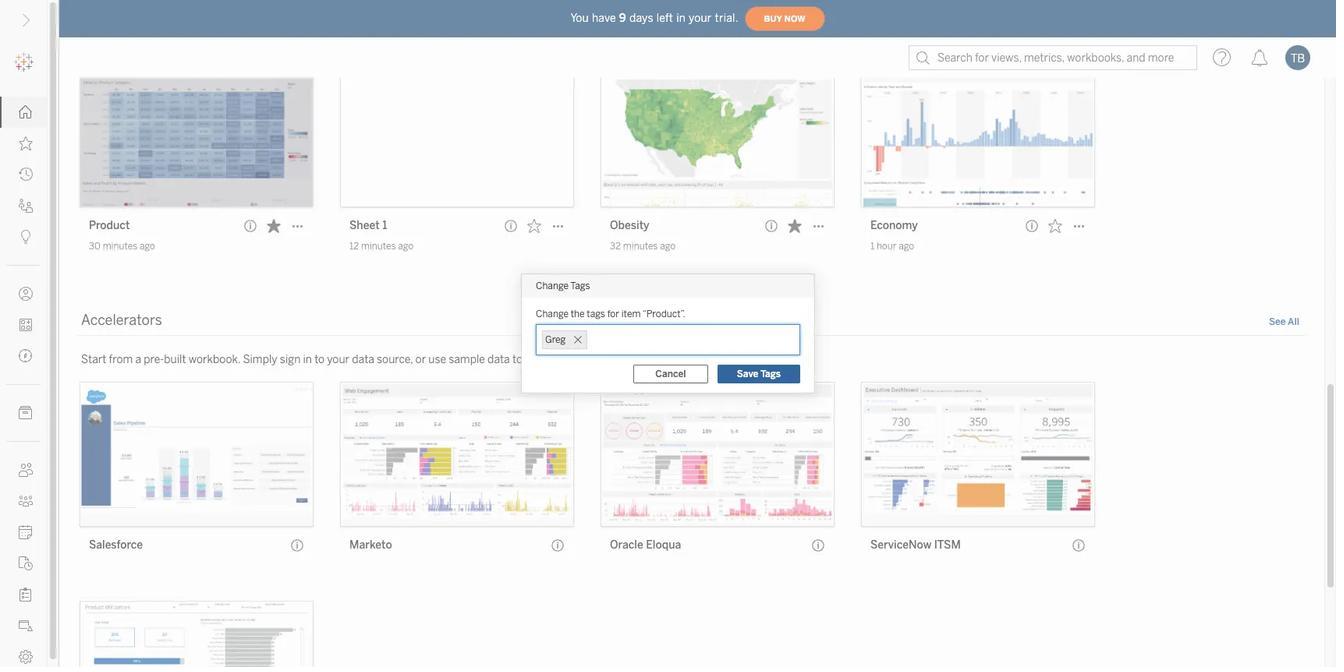 Task type: vqa. For each thing, say whether or not it's contained in the screenshot.
Collections inside the SUB-SPACES tab list
no



Task type: locate. For each thing, give the bounding box(es) containing it.
ago
[[140, 241, 155, 252], [398, 241, 414, 252], [660, 241, 676, 252], [899, 241, 915, 252]]

0 horizontal spatial 1
[[382, 220, 387, 233]]

1 ago from the left
[[140, 241, 155, 252]]

buy now
[[764, 14, 806, 24]]

2 minutes from the left
[[361, 241, 396, 252]]

home image
[[19, 105, 33, 119]]

ago right 12
[[398, 241, 414, 252]]

tags right save at the bottom
[[761, 369, 781, 380]]

shared with me image
[[19, 199, 33, 213]]

save tags button
[[718, 365, 801, 384]]

ago right 30 at the top left of the page
[[140, 241, 155, 252]]

32 minutes ago
[[610, 241, 676, 252]]

to left get
[[513, 354, 523, 367]]

0 vertical spatial change
[[536, 281, 569, 292]]

in
[[677, 11, 686, 25], [303, 354, 312, 367]]

0 horizontal spatial to
[[315, 354, 325, 367]]

to right sign
[[315, 354, 325, 367]]

0 horizontal spatial in
[[303, 354, 312, 367]]

ago for obesity
[[660, 241, 676, 252]]

change the tags for item "product".
[[536, 309, 686, 320]]

0 horizontal spatial minutes
[[103, 241, 137, 252]]

save
[[737, 369, 759, 380]]

obesity
[[610, 220, 650, 233]]

greg option
[[542, 331, 588, 350]]

workbook.
[[189, 354, 240, 367]]

2 ago from the left
[[398, 241, 414, 252]]

change left the
[[536, 309, 569, 320]]

1 vertical spatial 1
[[871, 241, 875, 252]]

tags
[[571, 281, 590, 292], [761, 369, 781, 380]]

data right sample
[[488, 354, 510, 367]]

now
[[785, 14, 806, 24]]

1 left hour
[[871, 241, 875, 252]]

for
[[607, 309, 620, 320]]

minutes
[[103, 241, 137, 252], [361, 241, 396, 252], [623, 241, 658, 252]]

0 vertical spatial tags
[[571, 281, 590, 292]]

minutes down obesity
[[623, 241, 658, 252]]

1 horizontal spatial 1
[[871, 241, 875, 252]]

use
[[429, 354, 446, 367]]

tasks image
[[19, 588, 33, 602]]

0 vertical spatial in
[[677, 11, 686, 25]]

to
[[315, 354, 325, 367], [513, 354, 523, 367]]

your right sign
[[327, 354, 350, 367]]

1 minutes from the left
[[103, 241, 137, 252]]

1 horizontal spatial data
[[488, 354, 510, 367]]

a
[[135, 354, 141, 367]]

ago right 32
[[660, 241, 676, 252]]

settings image
[[19, 651, 33, 665]]

3 minutes from the left
[[623, 241, 658, 252]]

in right the left
[[677, 11, 686, 25]]

you have 9 days left in your trial.
[[571, 11, 739, 25]]

your
[[689, 11, 712, 25], [327, 354, 350, 367]]

12
[[350, 241, 359, 252]]

tags inside button
[[761, 369, 781, 380]]

cancel button
[[633, 365, 708, 384]]

explore image
[[19, 350, 33, 364]]

1 vertical spatial your
[[327, 354, 350, 367]]

0 vertical spatial 1
[[382, 220, 387, 233]]

1 horizontal spatial your
[[689, 11, 712, 25]]

change
[[536, 281, 569, 292], [536, 309, 569, 320]]

see all
[[1269, 317, 1300, 328]]

item
[[622, 309, 641, 320]]

1 horizontal spatial in
[[677, 11, 686, 25]]

days
[[630, 11, 654, 25]]

0 vertical spatial your
[[689, 11, 712, 25]]

3 ago from the left
[[660, 241, 676, 252]]

eloqua
[[646, 539, 681, 553]]

ago for product
[[140, 241, 155, 252]]

1 right sheet
[[382, 220, 387, 233]]

from
[[109, 354, 133, 367]]

1 vertical spatial change
[[536, 309, 569, 320]]

the
[[571, 309, 585, 320]]

minutes down product
[[103, 241, 137, 252]]

1 horizontal spatial tags
[[761, 369, 781, 380]]

minutes down sheet 1
[[361, 241, 396, 252]]

all
[[1288, 317, 1300, 328]]

1 vertical spatial tags
[[761, 369, 781, 380]]

cancel
[[656, 369, 686, 380]]

1 horizontal spatial minutes
[[361, 241, 396, 252]]

30
[[89, 241, 101, 252]]

see
[[1269, 317, 1286, 328]]

jobs image
[[19, 557, 33, 571]]

1 horizontal spatial to
[[513, 354, 523, 367]]

servicenow itsm
[[871, 539, 961, 553]]

in right sign
[[303, 354, 312, 367]]

sign
[[280, 354, 301, 367]]

1 data from the left
[[352, 354, 374, 367]]

change the tags for item "product". list box
[[536, 325, 801, 356]]

started.
[[544, 354, 583, 367]]

schedules image
[[19, 526, 33, 540]]

site status image
[[19, 619, 33, 634]]

4 ago from the left
[[899, 241, 915, 252]]

change tags dialog
[[522, 275, 815, 393]]

tags up the
[[571, 281, 590, 292]]

buy now button
[[745, 6, 825, 31]]

minutes for sheet 1
[[361, 241, 396, 252]]

"product".
[[642, 309, 686, 320]]

data
[[352, 354, 374, 367], [488, 354, 510, 367]]

save tags
[[737, 369, 781, 380]]

2 horizontal spatial minutes
[[623, 241, 658, 252]]

1 change from the top
[[536, 281, 569, 292]]

data left source,
[[352, 354, 374, 367]]

have
[[592, 11, 616, 25]]

marketo
[[350, 539, 392, 553]]

0 horizontal spatial tags
[[571, 281, 590, 292]]

main navigation. press the up and down arrow keys to access links. element
[[0, 97, 47, 668]]

ago for sheet 1
[[398, 241, 414, 252]]

1
[[382, 220, 387, 233], [871, 241, 875, 252]]

2 change from the top
[[536, 309, 569, 320]]

0 horizontal spatial data
[[352, 354, 374, 367]]

ago right hour
[[899, 241, 915, 252]]

change up greg
[[536, 281, 569, 292]]

ago for economy
[[899, 241, 915, 252]]

pre-
[[144, 354, 164, 367]]

your left trial.
[[689, 11, 712, 25]]



Task type: describe. For each thing, give the bounding box(es) containing it.
oracle
[[610, 539, 643, 553]]

sheet
[[350, 220, 380, 233]]

sample
[[449, 354, 485, 367]]

1 vertical spatial in
[[303, 354, 312, 367]]

left
[[657, 11, 673, 25]]

oracle eloqua
[[610, 539, 681, 553]]

salesforce
[[89, 539, 143, 553]]

2 data from the left
[[488, 354, 510, 367]]

itsm
[[934, 539, 961, 553]]

30 minutes ago
[[89, 241, 155, 252]]

accelerators
[[81, 312, 162, 330]]

recommendations image
[[19, 230, 33, 244]]

0 horizontal spatial your
[[327, 354, 350, 367]]

buy
[[764, 14, 782, 24]]

navigation panel element
[[0, 47, 47, 668]]

12 minutes ago
[[350, 241, 414, 252]]

tags
[[587, 309, 605, 320]]

start
[[81, 354, 106, 367]]

1 hour ago
[[871, 241, 915, 252]]

minutes for product
[[103, 241, 137, 252]]

trial.
[[715, 11, 739, 25]]

personal space image
[[19, 287, 33, 301]]

9
[[619, 11, 626, 25]]

product
[[89, 220, 130, 233]]

tags for change tags
[[571, 281, 590, 292]]

favorites image
[[19, 137, 33, 151]]

tags for save tags
[[761, 369, 781, 380]]

32
[[610, 241, 621, 252]]

groups image
[[19, 495, 33, 509]]

or
[[416, 354, 426, 367]]

collections image
[[19, 318, 33, 332]]

get
[[525, 354, 541, 367]]

sheet 1
[[350, 220, 387, 233]]

servicenow
[[871, 539, 932, 553]]

recents image
[[19, 168, 33, 182]]

2 to from the left
[[513, 354, 523, 367]]

you
[[571, 11, 589, 25]]

minutes for obesity
[[623, 241, 658, 252]]

source,
[[377, 354, 413, 367]]

external assets image
[[19, 406, 33, 421]]

greg
[[545, 335, 566, 346]]

change for change tags
[[536, 281, 569, 292]]

built
[[164, 354, 186, 367]]

change for change the tags for item "product".
[[536, 309, 569, 320]]

1 to from the left
[[315, 354, 325, 367]]

change tags
[[536, 281, 590, 292]]

users image
[[19, 463, 33, 477]]

hour
[[877, 241, 897, 252]]

simply
[[243, 354, 278, 367]]

economy
[[871, 220, 918, 233]]

see all link
[[1269, 316, 1300, 332]]

start from a pre-built workbook. simply sign in to your data source, or use sample data to get started.
[[81, 354, 583, 367]]



